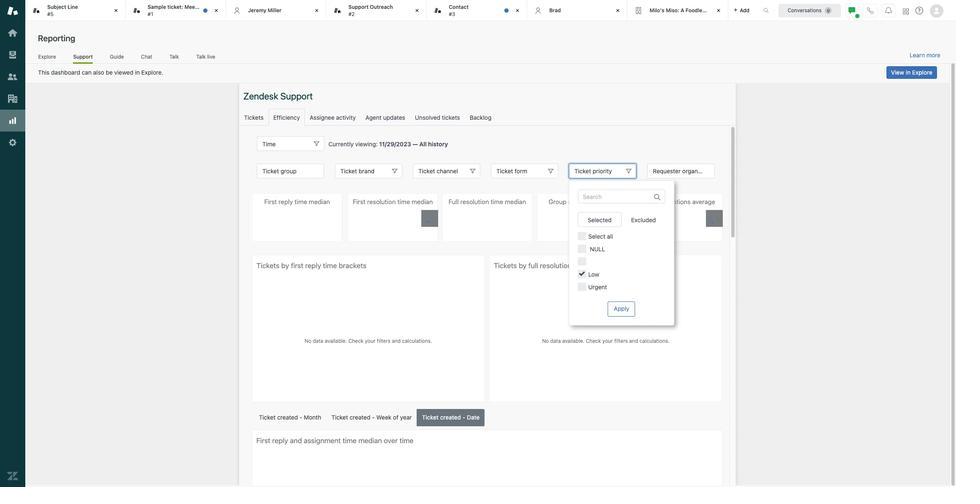 Task type: locate. For each thing, give the bounding box(es) containing it.
0 vertical spatial explore
[[38, 53, 56, 60]]

more
[[927, 52, 941, 59]]

0 vertical spatial support
[[349, 4, 369, 10]]

this dashboard can also be viewed in explore.
[[38, 69, 163, 76]]

foodlez
[[686, 7, 706, 13]]

1 in from the left
[[135, 69, 140, 76]]

zendesk image
[[7, 471, 18, 482]]

close image inside milo's miso: a foodlez subsidiary tab
[[715, 6, 723, 15]]

talk live link
[[196, 53, 216, 62]]

sample
[[148, 4, 166, 10]]

guide
[[110, 53, 124, 60]]

sample ticket: meet the ticket #1
[[148, 4, 222, 17]]

this
[[38, 69, 50, 76]]

1 vertical spatial explore
[[913, 69, 933, 76]]

0 horizontal spatial in
[[135, 69, 140, 76]]

close image
[[112, 6, 120, 15], [212, 6, 221, 15], [313, 6, 321, 15], [413, 6, 422, 15], [614, 6, 623, 15], [715, 6, 723, 15]]

0 horizontal spatial support
[[73, 53, 93, 60]]

zendesk products image
[[904, 8, 910, 14]]

guide link
[[110, 53, 124, 62]]

conversations button
[[779, 4, 842, 17]]

talk
[[170, 53, 179, 60], [196, 53, 206, 60]]

1 horizontal spatial in
[[907, 69, 911, 76]]

talk right "chat"
[[170, 53, 179, 60]]

ticket
[[208, 4, 222, 10]]

1 tab from the left
[[25, 0, 126, 21]]

explore down learn more link
[[913, 69, 933, 76]]

view in explore button
[[887, 66, 938, 79]]

4 close image from the left
[[413, 6, 422, 15]]

customers image
[[7, 71, 18, 82]]

subject line #5
[[47, 4, 78, 17]]

0 horizontal spatial talk
[[170, 53, 179, 60]]

can
[[82, 69, 92, 76]]

close image left the milo's
[[614, 6, 623, 15]]

a
[[681, 7, 685, 13]]

in inside button
[[907, 69, 911, 76]]

0 horizontal spatial explore
[[38, 53, 56, 60]]

tab
[[25, 0, 126, 21], [126, 0, 226, 21], [327, 0, 427, 21], [427, 0, 528, 21]]

support for support
[[73, 53, 93, 60]]

1 horizontal spatial support
[[349, 4, 369, 10]]

in
[[135, 69, 140, 76], [907, 69, 911, 76]]

support up #2
[[349, 4, 369, 10]]

add button
[[729, 0, 755, 21]]

close image left #1
[[112, 6, 120, 15]]

1 horizontal spatial talk
[[196, 53, 206, 60]]

3 close image from the left
[[313, 6, 321, 15]]

support
[[349, 4, 369, 10], [73, 53, 93, 60]]

#1
[[148, 11, 153, 17]]

1 talk from the left
[[170, 53, 179, 60]]

close image left #3
[[413, 6, 422, 15]]

chat link
[[141, 53, 152, 62]]

5 close image from the left
[[614, 6, 623, 15]]

4 tab from the left
[[427, 0, 528, 21]]

miller
[[268, 7, 282, 13]]

close image left add popup button
[[715, 6, 723, 15]]

talk for talk
[[170, 53, 179, 60]]

reporting image
[[7, 115, 18, 126]]

2 talk from the left
[[196, 53, 206, 60]]

contact
[[449, 4, 469, 10]]

1 horizontal spatial explore
[[913, 69, 933, 76]]

get help image
[[916, 7, 924, 14]]

2 in from the left
[[907, 69, 911, 76]]

6 close image from the left
[[715, 6, 723, 15]]

main element
[[0, 0, 25, 488]]

3 tab from the left
[[327, 0, 427, 21]]

view
[[892, 69, 905, 76]]

get started image
[[7, 27, 18, 38]]

dashboard
[[51, 69, 80, 76]]

1 vertical spatial support
[[73, 53, 93, 60]]

in right viewed
[[135, 69, 140, 76]]

support for support outreach #2
[[349, 4, 369, 10]]

milo's miso: a foodlez subsidiary tab
[[628, 0, 734, 21]]

the
[[199, 4, 207, 10]]

1 close image from the left
[[112, 6, 120, 15]]

meet
[[185, 4, 197, 10]]

chat
[[141, 53, 152, 60]]

support up can
[[73, 53, 93, 60]]

explore inside explore link
[[38, 53, 56, 60]]

tab containing support outreach
[[327, 0, 427, 21]]

explore
[[38, 53, 56, 60], [913, 69, 933, 76]]

line
[[68, 4, 78, 10]]

explore up 'this'
[[38, 53, 56, 60]]

#5
[[47, 11, 54, 17]]

2 tab from the left
[[126, 0, 226, 21]]

talk left live on the left of the page
[[196, 53, 206, 60]]

close image right the
[[212, 6, 221, 15]]

in right view on the top of the page
[[907, 69, 911, 76]]

brad
[[550, 7, 561, 13]]

jeremy
[[248, 7, 267, 13]]

ticket:
[[168, 4, 183, 10]]

outreach
[[370, 4, 393, 10]]

support inside the support outreach #2
[[349, 4, 369, 10]]

view in explore
[[892, 69, 933, 76]]

close image left #2
[[313, 6, 321, 15]]



Task type: describe. For each thing, give the bounding box(es) containing it.
admin image
[[7, 137, 18, 148]]

close image inside jeremy miller tab
[[313, 6, 321, 15]]

subject
[[47, 4, 66, 10]]

reporting
[[38, 33, 75, 43]]

contact #3
[[449, 4, 469, 17]]

support link
[[73, 53, 93, 64]]

#3
[[449, 11, 456, 17]]

be
[[106, 69, 113, 76]]

close image inside brad tab
[[614, 6, 623, 15]]

conversations
[[788, 7, 822, 13]]

tab containing subject line
[[25, 0, 126, 21]]

milo's miso: a foodlez subsidiary
[[650, 7, 734, 13]]

views image
[[7, 49, 18, 60]]

learn
[[910, 52, 926, 59]]

organizations image
[[7, 93, 18, 104]]

tabs tab list
[[25, 0, 755, 21]]

talk link
[[169, 53, 179, 62]]

talk live
[[196, 53, 215, 60]]

close image
[[514, 6, 522, 15]]

live
[[207, 53, 215, 60]]

zendesk support image
[[7, 5, 18, 16]]

jeremy miller
[[248, 7, 282, 13]]

viewed
[[114, 69, 133, 76]]

button displays agent's chat status as online. image
[[849, 7, 856, 14]]

also
[[93, 69, 104, 76]]

learn more
[[910, 52, 941, 59]]

2 close image from the left
[[212, 6, 221, 15]]

explore inside view in explore button
[[913, 69, 933, 76]]

#2
[[349, 11, 355, 17]]

tab containing contact
[[427, 0, 528, 21]]

explore link
[[38, 53, 56, 62]]

jeremy miller tab
[[226, 0, 327, 21]]

add
[[741, 7, 750, 13]]

support outreach #2
[[349, 4, 393, 17]]

tab containing sample ticket: meet the ticket
[[126, 0, 226, 21]]

notifications image
[[886, 7, 893, 14]]

subsidiary
[[707, 7, 734, 13]]

miso:
[[666, 7, 680, 13]]

explore.
[[141, 69, 163, 76]]

learn more link
[[910, 52, 941, 59]]

milo's
[[650, 7, 665, 13]]

talk for talk live
[[196, 53, 206, 60]]

brad tab
[[528, 0, 628, 21]]



Task type: vqa. For each thing, say whether or not it's contained in the screenshot.
Jeremy
yes



